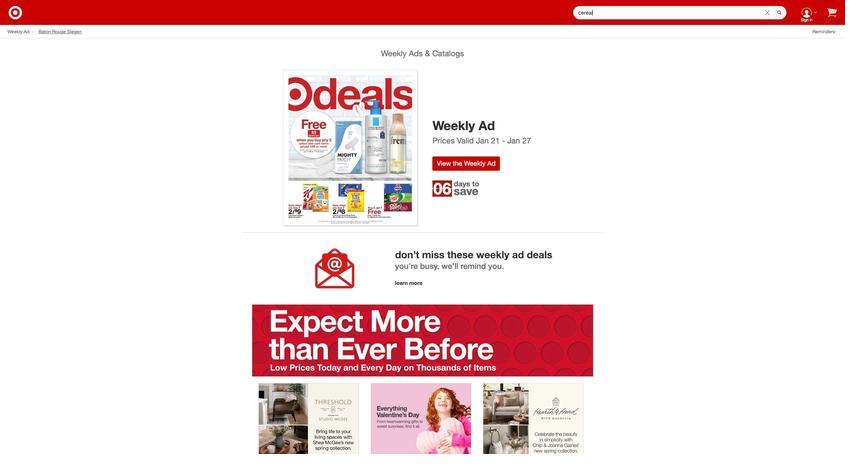 Task type: locate. For each thing, give the bounding box(es) containing it.
2 horizontal spatial advertisement element
[[483, 384, 583, 454]]

view your cart on target.com image
[[827, 8, 837, 17]]

advertisement element
[[259, 384, 359, 454], [371, 384, 471, 454], [483, 384, 583, 454]]

view the weekly ad image
[[283, 70, 418, 226]]

form
[[573, 6, 786, 20]]

Search Weekly Ad search field
[[573, 6, 786, 20]]

1 horizontal spatial advertisement element
[[371, 384, 471, 454]]

0 horizontal spatial advertisement element
[[259, 384, 359, 454]]

don't miss these weekly ad deals. you're busy. we'll remind you. sign up now. image
[[249, 233, 596, 305]]

3 advertisement element from the left
[[483, 384, 583, 454]]



Task type: describe. For each thing, give the bounding box(es) containing it.
2 advertisement element from the left
[[371, 384, 471, 454]]

expect more than ever before. low prices today and every day on thousands of items. image
[[252, 305, 593, 377]]

1 advertisement element from the left
[[259, 384, 359, 454]]

go to target.com image
[[9, 6, 22, 19]]



Task type: vqa. For each thing, say whether or not it's contained in the screenshot.
third Advertisement element
yes



